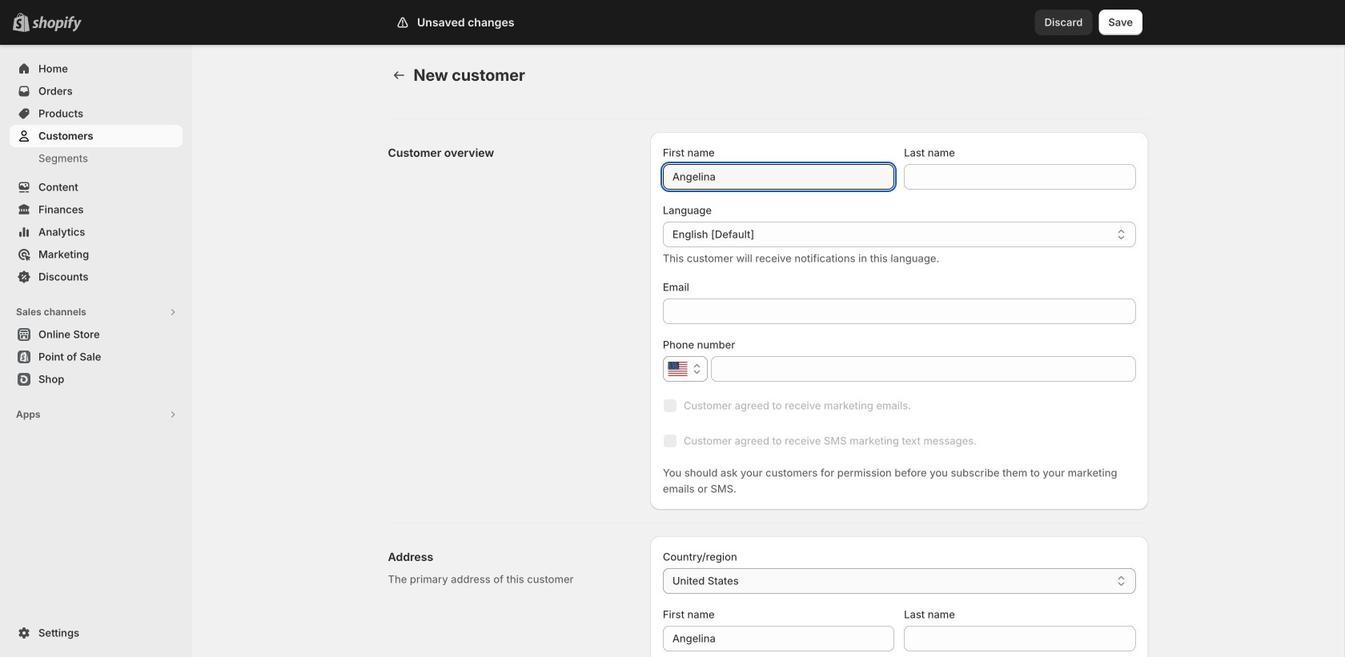 Task type: describe. For each thing, give the bounding box(es) containing it.
united states (+1) image
[[668, 362, 688, 376]]



Task type: locate. For each thing, give the bounding box(es) containing it.
None text field
[[663, 164, 895, 190], [905, 164, 1136, 190], [905, 626, 1136, 652], [663, 164, 895, 190], [905, 164, 1136, 190], [905, 626, 1136, 652]]

None email field
[[663, 299, 1136, 324]]

shopify image
[[32, 16, 82, 32]]

None text field
[[711, 356, 1136, 382], [663, 626, 895, 652], [711, 356, 1136, 382], [663, 626, 895, 652]]



Task type: vqa. For each thing, say whether or not it's contained in the screenshot.
products link at the right
no



